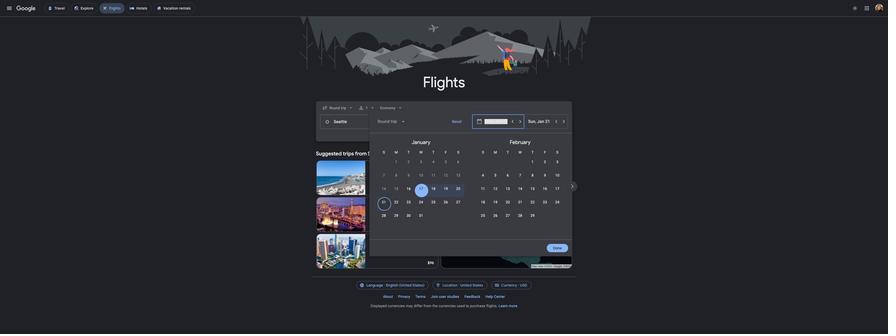 Task type: describe. For each thing, give the bounding box(es) containing it.
next image
[[566, 180, 579, 193]]

sun, jan 28 element
[[382, 213, 386, 218]]

row up wed, jan 17, return date. element
[[378, 170, 465, 185]]

wed, jan 17, return date. element
[[419, 186, 423, 191]]

mon, jan 8 element
[[395, 173, 398, 178]]

sun, jan 21, return date. element
[[382, 200, 386, 205]]

sat, jan 13 element
[[456, 173, 461, 178]]

fri, feb 23 element
[[543, 200, 547, 205]]

row down tue, jan 23 element
[[378, 211, 427, 225]]

tue, feb 27 element
[[506, 213, 510, 218]]

mon, feb 19 element
[[494, 200, 498, 205]]

return text field for departure text field
[[528, 115, 552, 129]]

thu, jan 18 element
[[432, 186, 436, 191]]

tue, jan 30 element
[[407, 213, 411, 218]]

thu, feb 8 element
[[532, 173, 534, 178]]

fri, feb 9 element
[[544, 173, 546, 178]]

fri, feb 2 element
[[544, 159, 546, 165]]

row up "wed, jan 31" element
[[378, 197, 465, 212]]

1 row group from the left
[[372, 135, 471, 238]]

wed, feb 21 element
[[518, 200, 523, 205]]

mon, feb 5 element
[[495, 173, 497, 178]]

mon, jan 1 element
[[395, 159, 398, 165]]

sun, jan 7 element
[[383, 173, 385, 178]]

thu, feb 22 element
[[531, 200, 535, 205]]

sun, feb 4 element
[[482, 173, 484, 178]]

mon, jan 29 element
[[394, 213, 399, 218]]

wed, jan 24 element
[[419, 200, 423, 205]]

row up fri, feb 9 "element"
[[527, 155, 564, 172]]

sat, jan 6 element
[[457, 159, 460, 165]]

2 row group from the left
[[471, 135, 570, 238]]

wed, jan 10 element
[[419, 173, 423, 178]]

sat, feb 3 element
[[557, 159, 559, 165]]

sat, feb 17 element
[[556, 186, 560, 191]]

mon, jan 22 element
[[394, 200, 399, 205]]

fri, jan 12 element
[[444, 173, 448, 178]]

sat, jan 27 element
[[456, 200, 461, 205]]

96 US dollars text field
[[428, 261, 434, 265]]

change appearance image
[[849, 2, 862, 14]]

row up wed, feb 28 element
[[477, 197, 564, 212]]

3 row group from the left
[[570, 135, 669, 238]]



Task type: vqa. For each thing, say whether or not it's contained in the screenshot.
Fri, Jan 19 element
yes



Task type: locate. For each thing, give the bounding box(es) containing it.
thu, feb 29 element
[[531, 213, 535, 218]]

row
[[390, 155, 465, 172], [527, 155, 564, 172], [378, 170, 465, 185], [477, 170, 564, 185], [378, 184, 465, 199], [477, 184, 564, 199], [378, 197, 465, 212], [477, 197, 564, 212], [378, 211, 427, 225], [477, 211, 539, 225]]

tue, jan 2 element
[[408, 159, 410, 165]]

wed, jan 31 element
[[419, 213, 423, 218]]

mon, feb 26 element
[[494, 213, 498, 218]]

row up 'wed, feb 14' element
[[477, 170, 564, 185]]

tue, feb 6 element
[[507, 173, 509, 178]]

main menu image
[[6, 5, 12, 11]]

sat, feb 24 element
[[556, 200, 560, 205]]

row down "tue, feb 20" element
[[477, 211, 539, 225]]

wed, jan 3 element
[[420, 159, 422, 165]]

row up wed, jan 24 element
[[378, 184, 465, 199]]

Flight search field
[[312, 101, 669, 256]]

sat, feb 10 element
[[556, 173, 560, 178]]

thu, feb 1 element
[[532, 159, 534, 165]]

fri, jan 19 element
[[444, 186, 448, 191]]

mon, feb 12 element
[[494, 186, 498, 191]]

tue, jan 9 element
[[408, 173, 410, 178]]

row group
[[372, 135, 471, 238], [471, 135, 570, 238], [570, 135, 669, 238]]

Departure text field
[[485, 115, 508, 129]]

Departure text field
[[485, 115, 509, 129]]

thu, jan 11 element
[[432, 173, 436, 178]]

fri, jan 5 element
[[445, 159, 447, 165]]

grid
[[372, 135, 669, 243]]

tue, jan 16 element
[[407, 186, 411, 191]]

fri, feb 16 element
[[543, 186, 547, 191]]

tue, feb 13 element
[[506, 186, 510, 191]]

tue, jan 23 element
[[407, 200, 411, 205]]

None text field
[[320, 115, 393, 129]]

tue, feb 20 element
[[506, 200, 510, 205]]

sun, feb 25 element
[[481, 213, 485, 218]]

thu, feb 15 element
[[531, 186, 535, 191]]

sun, feb 18 element
[[481, 200, 485, 205]]

mon, jan 15 element
[[394, 186, 399, 191]]

wed, feb 28 element
[[518, 213, 523, 218]]

fri, jan 26 element
[[444, 200, 448, 205]]

return text field for departure text box
[[528, 115, 552, 129]]

thu, jan 4 element
[[433, 159, 435, 165]]

suggested trips from seattle region
[[316, 148, 572, 271]]

thu, jan 25 element
[[432, 200, 436, 205]]

wed, feb 14 element
[[518, 186, 523, 191]]

198 US dollars text field
[[426, 187, 434, 192]]

None field
[[320, 103, 356, 113], [379, 103, 405, 113], [374, 115, 410, 128], [320, 103, 356, 113], [379, 103, 405, 113], [374, 115, 410, 128]]

row up wed, jan 10 element
[[390, 155, 465, 172]]

grid inside flight search field
[[372, 135, 669, 243]]

row up wed, feb 21 element
[[477, 184, 564, 199]]

Return text field
[[528, 115, 552, 129], [528, 115, 552, 129]]

sun, feb 11 element
[[481, 186, 485, 191]]

sun, jan 14 element
[[382, 186, 386, 191]]

sat, jan 20 element
[[456, 186, 461, 191]]

wed, feb 7 element
[[519, 173, 522, 178]]



